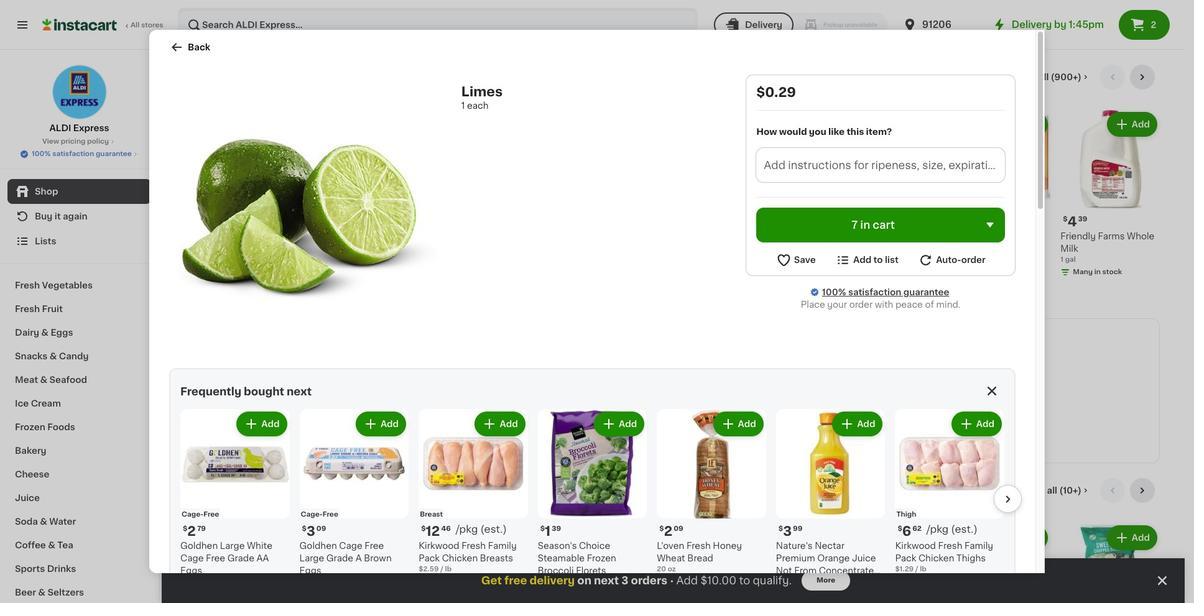 Task type: vqa. For each thing, say whether or not it's contained in the screenshot.
Prepared Food link on the left of the page
yes



Task type: describe. For each thing, give the bounding box(es) containing it.
cream
[[31, 399, 61, 408]]

product group containing 0
[[187, 110, 286, 262]]

$0.23 each (estimated) element
[[187, 214, 286, 230]]

more
[[817, 577, 836, 584]]

soda
[[15, 518, 38, 526]]

mind.
[[937, 300, 961, 309]]

foods
[[47, 423, 75, 432]]

many in stock for 2
[[855, 256, 904, 263]]

kirkwood fresh family pack chicken breasts $2.59 / lb
[[419, 542, 517, 573]]

91206
[[923, 20, 952, 29]]

fresh for kirkwood fresh family pack chicken breasts
[[462, 542, 486, 550]]

beer & seltzers link
[[7, 581, 151, 604]]

cage- for 2
[[182, 511, 204, 518]]

$ 0 23
[[189, 215, 213, 228]]

$ for season's choice steamable frozen broccoli florets
[[541, 526, 545, 532]]

sapporo
[[733, 232, 770, 241]]

in inside field
[[861, 220, 871, 230]]

$ 6 62
[[898, 525, 922, 538]]

$ inside $ 12 46
[[421, 526, 426, 532]]

product group containing 1
[[538, 409, 647, 602]]

09 for 2
[[674, 526, 684, 532]]

beer & seltzers
[[15, 589, 84, 597]]

bitchin' sauce game day dip image
[[187, 319, 444, 463]]

1 inside strawberries, package 1 lb
[[405, 244, 408, 251]]

in left list
[[876, 256, 883, 263]]

soda & water link
[[7, 510, 151, 534]]

49
[[319, 216, 329, 223]]

each inside bananas $0.59 / lb about 0.38 lb each
[[235, 254, 252, 260]]

many in stock down chipotle
[[673, 402, 722, 409]]

cage- for 3
[[301, 511, 323, 518]]

oz for 69
[[765, 256, 773, 263]]

orders
[[631, 576, 668, 586]]

$ 10 49
[[298, 215, 329, 228]]

lb right 0.38
[[227, 254, 233, 260]]

del
[[296, 232, 311, 241]]

goldhen for 3
[[300, 542, 337, 550]]

would
[[780, 127, 807, 136]]

many in stock down bitchin' sauce original
[[854, 402, 903, 409]]

frequently
[[180, 387, 241, 397]]

satisfaction inside 100% satisfaction guarantee button
[[52, 151, 94, 157]]

cart
[[873, 220, 895, 230]]

back button
[[169, 40, 210, 55]]

sports drinks
[[15, 565, 76, 574]]

more button
[[802, 571, 851, 591]]

premium for 12
[[733, 244, 772, 253]]

0 horizontal spatial all
[[131, 22, 140, 29]]

next inside get free delivery on next 3 orders • add $10.00 to qualify.
[[594, 576, 619, 586]]

16 inside del real slow-cooked pork carnitas 16 oz
[[296, 256, 304, 263]]

strawberries, package 1 lb
[[405, 232, 502, 251]]

in down strawberries, package 1 lb
[[439, 256, 445, 263]]

16 69
[[740, 215, 766, 228]]

sauce for bitchin' sauce chipotle
[[696, 366, 723, 374]]

l'oven fresh honey wheat bread 20 oz
[[657, 542, 742, 573]]

lb inside kirkwood fresh family pack chicken thighs $1.29 / lb
[[920, 566, 927, 573]]

100% satisfaction guarantee button
[[19, 147, 139, 159]]

nectar
[[815, 542, 845, 550]]

3 for goldhen cage free large grade a brown eggs
[[307, 525, 315, 538]]

eggs for 2
[[180, 567, 202, 575]]

sports
[[15, 565, 45, 574]]

aldi express
[[49, 124, 109, 133]]

+
[[1007, 232, 1012, 241]]

view for view all
[[454, 418, 471, 425]]

mandarins, bag 3 lb
[[842, 232, 910, 251]]

$ for goldhen cage free large grade a brown eggs
[[302, 526, 307, 532]]

& for dairy
[[41, 329, 49, 337]]

choice
[[579, 542, 611, 550]]

1 vertical spatial 100%
[[822, 288, 847, 297]]

peace
[[896, 300, 923, 309]]

lb inside strawberries, package 1 lb
[[410, 244, 416, 251]]

order inside button
[[962, 256, 986, 265]]

/pkg for 12
[[456, 524, 478, 534]]

how would you like this item?
[[757, 127, 893, 136]]

12 inside the sapporo beer, premium 24 x 12 fl oz
[[750, 256, 757, 263]]

/pkg for 6
[[927, 524, 949, 534]]

limes image
[[179, 85, 438, 343]]

soda & water
[[15, 518, 76, 526]]

stock down bitchin' sauce original
[[883, 402, 903, 409]]

& for beer
[[38, 589, 45, 597]]

coffee & tea link
[[7, 534, 151, 558]]

fresh for l'oven fresh honey wheat bread
[[687, 542, 711, 550]]

all stores link
[[42, 7, 164, 42]]

$ for nature's nectar premium orange juice not from concentrate no pulp
[[779, 526, 783, 532]]

many for 3
[[418, 256, 437, 263]]

39 for 1
[[552, 526, 561, 532]]

view all (10+)
[[1024, 487, 1082, 496]]

friendly farms whole milk 1 gal
[[1061, 232, 1155, 263]]

oz for 10
[[305, 256, 313, 263]]

sports drinks link
[[7, 558, 151, 581]]

(est.) for 6
[[952, 524, 978, 534]]

white
[[247, 542, 273, 550]]

kirkwood for 12
[[419, 542, 460, 550]]

many for 4
[[1074, 269, 1093, 275]]

frozen foods link
[[7, 416, 151, 439]]

bag
[[893, 232, 910, 241]]

2 for goldhen large white cage free grade aa eggs
[[188, 525, 196, 538]]

like
[[829, 127, 845, 136]]

Add instructions for ripeness, size, expiration dates, etc. (optional) text field
[[757, 148, 1006, 182]]

3 for nature's nectar premium orange juice not from concentrate no pulp
[[783, 525, 792, 538]]

view for view pricing policy
[[42, 138, 59, 145]]

season's
[[538, 542, 577, 550]]

in down the friendly farms whole milk 1 gal
[[1095, 269, 1101, 275]]

$ 3 99 for strawberries, package
[[408, 215, 432, 228]]

1 vertical spatial guarantee
[[904, 288, 950, 297]]

strawberries,
[[405, 232, 463, 241]]

fresh fruit link
[[7, 297, 151, 321]]

fruit
[[42, 305, 63, 314]]

tea
[[57, 541, 73, 550]]

lb inside mandarins, bag 3 lb
[[849, 244, 855, 251]]

towels,
[[952, 257, 984, 265]]

3 inside get free delivery on next 3 orders • add $10.00 to qualify.
[[622, 576, 629, 586]]

item carousel region containing 0
[[187, 65, 1160, 308]]

/pkg (est.) for 6
[[927, 524, 978, 534]]

juice link
[[7, 487, 151, 510]]

goldhen large white cage free grade aa eggs
[[180, 542, 273, 575]]

6
[[903, 525, 912, 538]]

in down chipotle
[[695, 402, 701, 409]]

fiora strong + absorbent paper towels, giant+ roll button
[[952, 110, 1051, 292]]

kirkwood for 6
[[896, 542, 936, 550]]

about
[[187, 254, 208, 260]]

$ inside $ 0 23
[[189, 216, 194, 223]]

0 horizontal spatial eggs
[[51, 329, 73, 337]]

2 inside button
[[1151, 21, 1157, 29]]

0 vertical spatial 16
[[740, 215, 755, 228]]

coffee & tea
[[15, 541, 73, 550]]

service type group
[[714, 12, 888, 37]]

69
[[756, 216, 766, 223]]

nature's
[[776, 542, 813, 550]]

1:45pm
[[1069, 20, 1104, 29]]

free inside goldhen large white cage free grade aa eggs
[[206, 554, 225, 563]]

free up 79
[[204, 511, 219, 518]]

$ for del real slow-cooked pork carnitas
[[298, 216, 303, 223]]

this
[[847, 127, 864, 136]]

stock for 2
[[884, 256, 904, 263]]

premium for not
[[776, 554, 815, 563]]

broccoli
[[538, 567, 574, 575]]

save
[[794, 256, 816, 265]]

fresh up the "dairy"
[[15, 305, 40, 314]]

satisfaction inside 100% satisfaction guarantee link
[[849, 288, 902, 297]]

all stores
[[131, 22, 163, 29]]

section containing 2
[[163, 368, 1022, 604]]

product group containing 16
[[733, 110, 833, 276]]

with
[[875, 300, 894, 309]]

/ inside bananas $0.59 / lb about 0.38 lb each
[[209, 244, 212, 251]]

20
[[657, 566, 666, 573]]

12 inside section
[[426, 525, 440, 538]]

view all (900+)
[[1015, 73, 1082, 82]]

all for (900+)
[[1039, 73, 1049, 82]]

many down original on the right bottom of page
[[854, 402, 873, 409]]

meat
[[15, 376, 38, 385]]

in down bitchin' sauce original
[[875, 402, 881, 409]]

91206 button
[[903, 7, 977, 42]]

09 for 3
[[317, 526, 326, 532]]

$0.29
[[757, 86, 796, 99]]

$ 3 99 for nature's nectar premium orange juice not from concentrate no pulp
[[779, 525, 803, 538]]

fresh vegetables link
[[7, 274, 151, 297]]

get free delivery on next 3 orders • add $10.00 to qualify.
[[481, 576, 792, 586]]

$0.59
[[187, 244, 207, 251]]

friendly
[[1061, 232, 1096, 241]]

•
[[670, 576, 674, 586]]

del real slow-cooked pork carnitas 16 oz
[[296, 232, 394, 263]]

pack for 12
[[419, 554, 440, 563]]

many down chipotle
[[673, 402, 693, 409]]

100% satisfaction guarantee link
[[822, 286, 950, 298]]

ice
[[15, 399, 29, 408]]

frequently bought next
[[180, 387, 312, 397]]

view all
[[454, 418, 482, 425]]

100% satisfaction guarantee inside button
[[32, 151, 132, 157]]

lb up 0.38
[[213, 244, 220, 251]]

1 inside the friendly farms whole milk 1 gal
[[1061, 256, 1064, 263]]

product group containing 12
[[419, 409, 528, 600]]

add inside get free delivery on next 3 orders • add $10.00 to qualify.
[[677, 576, 698, 586]]

$ 4 39
[[1064, 215, 1088, 228]]

46
[[441, 526, 451, 532]]

99 for mandarins,
[[859, 216, 869, 223]]

roll
[[1017, 257, 1034, 265]]

sponsored badge image for 69
[[733, 266, 771, 273]]

99 for strawberries,
[[422, 216, 432, 223]]



Task type: locate. For each thing, give the bounding box(es) containing it.
ice cream link
[[7, 392, 151, 416]]

0 horizontal spatial oz
[[305, 256, 313, 263]]

to right $10.00
[[739, 576, 750, 586]]

delivery inside delivery by 1:45pm link
[[1012, 20, 1052, 29]]

1 horizontal spatial satisfaction
[[849, 288, 902, 297]]

(est.) for 12
[[481, 524, 507, 534]]

1 inside section
[[545, 525, 551, 538]]

section
[[163, 368, 1022, 604]]

instacart logo image
[[42, 17, 117, 32]]

0 horizontal spatial delivery
[[745, 21, 783, 29]]

1 09 from the left
[[674, 526, 684, 532]]

to inside button
[[874, 256, 883, 265]]

family inside the 'kirkwood fresh family pack chicken breasts $2.59 / lb'
[[488, 542, 517, 550]]

view for view all (10+)
[[1024, 487, 1045, 496]]

(est.) up thighs
[[952, 524, 978, 534]]

1 horizontal spatial to
[[874, 256, 883, 265]]

1 horizontal spatial oz
[[668, 566, 676, 573]]

bananas
[[187, 232, 224, 241]]

stock down strawberries, package 1 lb
[[447, 256, 467, 263]]

$12.46 per package (estimated) element
[[419, 524, 528, 540]]

brown
[[364, 554, 392, 563]]

bitchin' inside bitchin' sauce original
[[841, 366, 874, 374]]

1 horizontal spatial 100%
[[822, 288, 847, 297]]

/ right $1.29
[[916, 566, 919, 573]]

1 horizontal spatial chicken
[[919, 554, 955, 563]]

& for meat
[[40, 376, 47, 385]]

1 vertical spatial all
[[473, 418, 482, 425]]

eggs for 3
[[300, 567, 322, 575]]

(est.) for 0
[[245, 214, 272, 224]]

stock
[[884, 256, 904, 263], [447, 256, 467, 263], [1103, 269, 1123, 275], [703, 402, 722, 409], [883, 402, 903, 409]]

farms
[[1099, 232, 1125, 241]]

stock for 4
[[1103, 269, 1123, 275]]

large down $ 3 09
[[300, 554, 324, 563]]

bitchin' inside bitchin' sauce chipotle
[[661, 366, 694, 374]]

& for coffee
[[48, 541, 55, 550]]

1 vertical spatial cage
[[180, 554, 204, 563]]

$ up friendly at right top
[[1064, 216, 1068, 223]]

$ 1 39
[[541, 525, 561, 538]]

1 vertical spatial 12
[[426, 525, 440, 538]]

chicken inside kirkwood fresh family pack chicken thighs $1.29 / lb
[[919, 554, 955, 563]]

large
[[220, 542, 245, 550], [300, 554, 324, 563]]

breast
[[420, 511, 443, 518]]

bitchin' for bitchin' sauce original
[[841, 366, 874, 374]]

0 vertical spatial all
[[1039, 73, 1049, 82]]

1 down limes at top
[[461, 101, 465, 110]]

$ up l'oven
[[660, 526, 664, 532]]

2 /pkg (est.) from the left
[[927, 524, 978, 534]]

x
[[744, 256, 748, 263]]

stock down bag
[[884, 256, 904, 263]]

sponsored badge image for 10
[[296, 266, 334, 273]]

add
[[804, 120, 823, 129], [1023, 120, 1041, 129], [1132, 120, 1150, 129], [854, 256, 872, 265], [262, 420, 280, 429], [381, 420, 399, 429], [500, 420, 518, 429], [619, 420, 637, 429], [738, 420, 757, 429], [858, 420, 876, 429], [977, 420, 995, 429], [258, 534, 276, 543], [367, 534, 385, 543], [476, 534, 495, 543], [586, 534, 604, 543], [695, 534, 713, 543], [804, 534, 823, 543], [914, 534, 932, 543], [1023, 534, 1041, 543], [1132, 534, 1150, 543], [677, 576, 698, 586]]

/ inside the 'kirkwood fresh family pack chicken breasts $2.59 / lb'
[[441, 566, 444, 573]]

it
[[55, 212, 61, 221]]

delivery inside delivery button
[[745, 21, 783, 29]]

many in stock for 3
[[418, 256, 467, 263]]

1 horizontal spatial (est.)
[[481, 524, 507, 534]]

grade inside goldhen large white cage free grade aa eggs
[[228, 554, 254, 563]]

cage-
[[182, 511, 204, 518], [301, 511, 323, 518]]

1
[[461, 101, 465, 110], [405, 244, 408, 251], [1061, 256, 1064, 263], [545, 525, 551, 538]]

0 horizontal spatial 100% satisfaction guarantee
[[32, 151, 132, 157]]

0 horizontal spatial $ 3 99
[[408, 215, 432, 228]]

in
[[861, 220, 871, 230], [876, 256, 883, 263], [439, 256, 445, 263], [1095, 269, 1101, 275], [695, 402, 701, 409], [875, 402, 881, 409]]

1 horizontal spatial goldhen
[[300, 542, 337, 550]]

09 up l'oven
[[674, 526, 684, 532]]

0 horizontal spatial chicken
[[442, 554, 478, 563]]

lb down mandarins,
[[849, 244, 855, 251]]

2 pack from the left
[[896, 554, 917, 563]]

2 sauce from the left
[[876, 366, 904, 374]]

many in stock down the friendly farms whole milk 1 gal
[[1074, 269, 1123, 275]]

in right 7
[[861, 220, 871, 230]]

09 inside $ 3 09
[[317, 526, 326, 532]]

by
[[1055, 20, 1067, 29]]

1 grade from the left
[[228, 554, 254, 563]]

to left list
[[874, 256, 883, 265]]

chicken inside the 'kirkwood fresh family pack chicken breasts $2.59 / lb'
[[442, 554, 478, 563]]

1 down strawberries,
[[405, 244, 408, 251]]

free left aa
[[206, 554, 225, 563]]

cage inside the goldhen cage free large grade a brown eggs
[[339, 542, 363, 550]]

4
[[1068, 215, 1077, 228]]

1 inside "limes 1 each"
[[461, 101, 465, 110]]

delivery for delivery
[[745, 21, 783, 29]]

cage-free for 3
[[301, 511, 338, 518]]

1 horizontal spatial /pkg
[[927, 524, 949, 534]]

free inside the goldhen cage free large grade a brown eggs
[[365, 542, 384, 550]]

satisfaction down "pricing" at the top left of page
[[52, 151, 94, 157]]

fresh inside the 'kirkwood fresh family pack chicken breasts $2.59 / lb'
[[462, 542, 486, 550]]

12 left 46
[[426, 525, 440, 538]]

nature's nectar premium orange juice not from concentrate no pulp
[[776, 542, 876, 588]]

(est.) inside $12.46 per package (estimated) element
[[481, 524, 507, 534]]

all left the (900+)
[[1039, 73, 1049, 82]]

chicken for 12
[[442, 554, 478, 563]]

16
[[740, 215, 755, 228], [296, 256, 304, 263]]

absorbent
[[952, 244, 998, 253]]

premium inside nature's nectar premium orange juice not from concentrate no pulp
[[776, 554, 815, 563]]

next
[[287, 387, 312, 397], [594, 576, 619, 586]]

& for snacks
[[50, 352, 57, 361]]

pack for 6
[[896, 554, 917, 563]]

1 horizontal spatial cage
[[339, 542, 363, 550]]

/pkg (est.) up kirkwood fresh family pack chicken thighs $1.29 / lb
[[927, 524, 978, 534]]

delivery for delivery by 1:45pm
[[1012, 20, 1052, 29]]

$2.59
[[419, 566, 439, 573]]

next down the florets in the bottom of the page
[[594, 576, 619, 586]]

1 vertical spatial all
[[1048, 487, 1058, 496]]

beer
[[15, 589, 36, 597]]

$ for strawberries, package
[[408, 216, 412, 223]]

sponsored badge image down x
[[733, 266, 771, 273]]

seltzers
[[48, 589, 84, 597]]

free up $ 3 09
[[323, 511, 338, 518]]

7 in cart field
[[757, 208, 1006, 242]]

next inside section
[[287, 387, 312, 397]]

$ inside $ 10 49
[[298, 216, 303, 223]]

many
[[855, 256, 875, 263], [418, 256, 437, 263], [1074, 269, 1093, 275], [673, 402, 693, 409], [854, 402, 873, 409]]

bitchin' up chipotle
[[661, 366, 694, 374]]

frozen down choice
[[587, 554, 617, 563]]

0 horizontal spatial grade
[[228, 554, 254, 563]]

$ for l'oven fresh honey wheat bread
[[660, 526, 664, 532]]

0 vertical spatial guarantee
[[96, 151, 132, 157]]

guarantee inside button
[[96, 151, 132, 157]]

09 inside $ 2 09
[[674, 526, 684, 532]]

(10+)
[[1060, 487, 1082, 496]]

1 horizontal spatial /pkg (est.)
[[927, 524, 978, 534]]

2 horizontal spatial 99
[[859, 216, 869, 223]]

aldi express logo image
[[52, 65, 107, 119]]

99 up nature's
[[793, 526, 803, 532]]

product group containing 6
[[896, 409, 1005, 585]]

cage inside goldhen large white cage free grade aa eggs
[[180, 554, 204, 563]]

all for (10+)
[[1048, 487, 1058, 496]]

product group
[[187, 110, 286, 262], [296, 110, 395, 276], [733, 110, 833, 276], [842, 110, 942, 267], [952, 110, 1051, 303], [1061, 110, 1160, 280], [180, 409, 290, 587], [300, 409, 409, 587], [419, 409, 528, 600], [538, 409, 647, 602], [657, 409, 766, 590], [776, 409, 886, 602], [896, 409, 1005, 585], [187, 524, 286, 604], [296, 524, 395, 604], [405, 524, 505, 604], [515, 524, 614, 604], [624, 524, 723, 604], [733, 524, 833, 604], [842, 524, 942, 604], [952, 524, 1051, 604], [1061, 524, 1160, 604]]

0 vertical spatial all
[[131, 22, 140, 29]]

premium down nature's
[[776, 554, 815, 563]]

buy
[[35, 212, 53, 221]]

0 horizontal spatial premium
[[733, 244, 772, 253]]

treatment tracker modal dialog
[[162, 559, 1185, 604]]

100% up the your
[[822, 288, 847, 297]]

3 inside mandarins, bag 3 lb
[[842, 244, 847, 251]]

order left with
[[850, 300, 873, 309]]

0 horizontal spatial family
[[488, 542, 517, 550]]

1 horizontal spatial cage-free
[[301, 511, 338, 518]]

0 horizontal spatial cage-free
[[182, 511, 219, 518]]

stock down bitchin' sauce chipotle
[[703, 402, 722, 409]]

/pkg (est.) for 12
[[456, 524, 507, 534]]

each inside "limes 1 each"
[[467, 101, 489, 110]]

place
[[801, 300, 826, 309]]

39 up season's
[[552, 526, 561, 532]]

many in stock down strawberries, package 1 lb
[[418, 256, 467, 263]]

stock inside product 'group'
[[1103, 269, 1123, 275]]

2 grade from the left
[[327, 554, 354, 563]]

again
[[63, 212, 88, 221]]

$ for friendly farms whole milk
[[1064, 216, 1068, 223]]

/ for 6
[[916, 566, 919, 573]]

main content containing 0
[[162, 50, 1185, 604]]

cage-free for 2
[[182, 511, 219, 518]]

lb down strawberries,
[[410, 244, 416, 251]]

1 horizontal spatial bitchin'
[[841, 366, 874, 374]]

1 vertical spatial frozen
[[587, 554, 617, 563]]

1 family from the left
[[488, 542, 517, 550]]

1 kirkwood from the left
[[419, 542, 460, 550]]

kirkwood inside the 'kirkwood fresh family pack chicken breasts $2.59 / lb'
[[419, 542, 460, 550]]

$ for mandarins, bag
[[845, 216, 850, 223]]

fresh inside l'oven fresh honey wheat bread 20 oz
[[687, 542, 711, 550]]

1 vertical spatial 16
[[296, 256, 304, 263]]

oz right fl
[[765, 256, 773, 263]]

many down mandarins, bag 3 lb
[[855, 256, 875, 263]]

0 horizontal spatial to
[[739, 576, 750, 586]]

0 horizontal spatial sauce
[[696, 366, 723, 374]]

0 horizontal spatial large
[[220, 542, 245, 550]]

oz right "20"
[[668, 566, 676, 573]]

grade inside the goldhen cage free large grade a brown eggs
[[327, 554, 354, 563]]

0 vertical spatial order
[[962, 256, 986, 265]]

express
[[73, 124, 109, 133]]

& for soda
[[40, 518, 47, 526]]

1 horizontal spatial family
[[965, 542, 994, 550]]

0 vertical spatial cage
[[339, 542, 363, 550]]

lb inside the 'kirkwood fresh family pack chicken breasts $2.59 / lb'
[[445, 566, 452, 573]]

1 horizontal spatial large
[[300, 554, 324, 563]]

3 up nature's
[[783, 525, 792, 538]]

back
[[188, 43, 210, 52]]

0 vertical spatial satisfaction
[[52, 151, 94, 157]]

fresh inside kirkwood fresh family pack chicken thighs $1.29 / lb
[[939, 542, 963, 550]]

goldhen inside goldhen large white cage free grade aa eggs
[[180, 542, 218, 550]]

carnitas
[[318, 244, 354, 253]]

item carousel region
[[187, 65, 1160, 308], [163, 404, 1022, 604], [187, 479, 1160, 604]]

family up breasts
[[488, 542, 517, 550]]

0 horizontal spatial order
[[850, 300, 873, 309]]

kirkwood fresh family pack chicken thighs $1.29 / lb
[[896, 542, 994, 573]]

pack up $2.59
[[419, 554, 440, 563]]

0 horizontal spatial (est.)
[[245, 214, 272, 224]]

stock for 3
[[447, 256, 467, 263]]

$ 3 99 up nature's
[[779, 525, 803, 538]]

/ for 12
[[441, 566, 444, 573]]

cage- up $ 3 09
[[301, 511, 323, 518]]

0 vertical spatial large
[[220, 542, 245, 550]]

cage-free
[[182, 511, 219, 518], [301, 511, 338, 518]]

kirkwood down $ 6 62
[[896, 542, 936, 550]]

1 vertical spatial premium
[[776, 554, 815, 563]]

99 inside section
[[793, 526, 803, 532]]

None search field
[[178, 7, 698, 42]]

$ for goldhen large white cage free grade aa eggs
[[183, 526, 188, 532]]

1 vertical spatial to
[[739, 576, 750, 586]]

& right the "dairy"
[[41, 329, 49, 337]]

2 for mandarins, bag
[[850, 215, 858, 228]]

1 horizontal spatial 16
[[740, 215, 755, 228]]

(est.) inside $0.23 each (estimated) element
[[245, 214, 272, 224]]

$ up del
[[298, 216, 303, 223]]

/ inside kirkwood fresh family pack chicken thighs $1.29 / lb
[[916, 566, 919, 573]]

(est.) up breasts
[[481, 524, 507, 534]]

add to list
[[854, 256, 899, 265]]

strong
[[975, 232, 1005, 241]]

sauce
[[696, 366, 723, 374], [876, 366, 904, 374]]

1 horizontal spatial kirkwood
[[896, 542, 936, 550]]

99 up strawberries,
[[422, 216, 432, 223]]

cage
[[339, 542, 363, 550], [180, 554, 204, 563]]

pack inside the 'kirkwood fresh family pack chicken breasts $2.59 / lb'
[[419, 554, 440, 563]]

2 horizontal spatial (est.)
[[952, 524, 978, 534]]

2 09 from the left
[[317, 526, 326, 532]]

3 for strawberries, package
[[412, 215, 421, 228]]

1 horizontal spatial delivery
[[1012, 20, 1052, 29]]

0 horizontal spatial sponsored badge image
[[296, 266, 334, 273]]

3 up strawberries,
[[412, 215, 421, 228]]

premium
[[733, 244, 772, 253], [776, 554, 815, 563]]

many in stock for 4
[[1074, 269, 1123, 275]]

/pkg inside $6.62 per package (estimated) element
[[927, 524, 949, 534]]

view all (900+) link
[[1015, 71, 1091, 83]]

1 horizontal spatial $ 3 99
[[779, 525, 803, 538]]

sapporo beer, premium 24 x 12 fl oz
[[733, 232, 795, 263]]

1 /pkg from the left
[[456, 524, 478, 534]]

1 horizontal spatial pack
[[896, 554, 917, 563]]

orange
[[818, 554, 850, 563]]

1 cage- from the left
[[182, 511, 204, 518]]

0 vertical spatial to
[[874, 256, 883, 265]]

1 horizontal spatial 100% satisfaction guarantee
[[822, 288, 950, 297]]

$6.62 per package (estimated) element
[[896, 524, 1005, 540]]

eggs inside goldhen large white cage free grade aa eggs
[[180, 567, 202, 575]]

grade left aa
[[228, 554, 254, 563]]

2 horizontal spatial oz
[[765, 256, 773, 263]]

1 horizontal spatial eggs
[[180, 567, 202, 575]]

buy it again link
[[7, 204, 151, 229]]

/pkg (est.) inside $6.62 per package (estimated) element
[[927, 524, 978, 534]]

1 sauce from the left
[[696, 366, 723, 374]]

100% inside button
[[32, 151, 51, 157]]

many in stock down mandarins, bag 3 lb
[[855, 256, 904, 263]]

1 vertical spatial $ 3 99
[[779, 525, 803, 538]]

juice inside nature's nectar premium orange juice not from concentrate no pulp
[[852, 554, 876, 563]]

1 up season's
[[545, 525, 551, 538]]

large left white at the bottom left of the page
[[220, 542, 245, 550]]

item carousel region containing 2
[[163, 404, 1022, 604]]

stores
[[141, 22, 163, 29]]

0 horizontal spatial pack
[[419, 554, 440, 563]]

1 horizontal spatial order
[[962, 256, 986, 265]]

bitchin' up original on the right bottom of page
[[841, 366, 874, 374]]

0 horizontal spatial bitchin'
[[661, 366, 694, 374]]

add inside button
[[854, 256, 872, 265]]

0 horizontal spatial guarantee
[[96, 151, 132, 157]]

goldhen for 2
[[180, 542, 218, 550]]

24
[[733, 256, 742, 263]]

2 chicken from the left
[[919, 554, 955, 563]]

delivery by 1:45pm
[[1012, 20, 1104, 29]]

(est.) inside $6.62 per package (estimated) element
[[952, 524, 978, 534]]

3 left orders
[[622, 576, 629, 586]]

many for 2
[[855, 256, 875, 263]]

each right 23
[[218, 214, 243, 224]]

1 chicken from the left
[[442, 554, 478, 563]]

39 inside $ 1 39
[[552, 526, 561, 532]]

$ down breast
[[421, 526, 426, 532]]

guarantee down policy
[[96, 151, 132, 157]]

dairy & eggs
[[15, 329, 73, 337]]

1 vertical spatial large
[[300, 554, 324, 563]]

frozen inside season's choice steamable frozen broccoli florets
[[587, 554, 617, 563]]

auto-order button
[[918, 252, 986, 268]]

2 family from the left
[[965, 542, 994, 550]]

each
[[467, 101, 489, 110], [218, 214, 243, 224], [235, 254, 252, 260]]

0 vertical spatial $ 3 99
[[408, 215, 432, 228]]

& right beer
[[38, 589, 45, 597]]

sauce inside bitchin' sauce original
[[876, 366, 904, 374]]

1 vertical spatial 39
[[552, 526, 561, 532]]

0 horizontal spatial frozen
[[15, 423, 45, 432]]

item carousel region containing prepared food
[[187, 479, 1160, 604]]

62
[[913, 526, 922, 532]]

dairy
[[15, 329, 39, 337]]

1 vertical spatial satisfaction
[[849, 288, 902, 297]]

juice up soda
[[15, 494, 40, 503]]

& left tea
[[48, 541, 55, 550]]

chicken down $12.46 per package (estimated) element
[[442, 554, 478, 563]]

/pkg right 62
[[927, 524, 949, 534]]

2 goldhen from the left
[[300, 542, 337, 550]]

39 right "4"
[[1079, 216, 1088, 223]]

79
[[197, 526, 206, 532]]

$5.89 element
[[952, 214, 1051, 230]]

family
[[488, 542, 517, 550], [965, 542, 994, 550]]

1 horizontal spatial premium
[[776, 554, 815, 563]]

guarantee
[[96, 151, 132, 157], [904, 288, 950, 297]]

$ up nature's
[[779, 526, 783, 532]]

eggs down the fruit
[[51, 329, 73, 337]]

aldi express link
[[49, 65, 109, 134]]

2 cage-free from the left
[[301, 511, 338, 518]]

oz inside l'oven fresh honey wheat bread 20 oz
[[668, 566, 676, 573]]

0 horizontal spatial 09
[[317, 526, 326, 532]]

cage-free up $ 3 09
[[301, 511, 338, 518]]

shop
[[35, 187, 58, 196]]

fresh for kirkwood fresh family pack chicken thighs
[[939, 542, 963, 550]]

1 horizontal spatial sauce
[[876, 366, 904, 374]]

cage up the a on the left of the page
[[339, 542, 363, 550]]

view pricing policy link
[[42, 137, 116, 147]]

$
[[189, 216, 194, 223], [845, 216, 850, 223], [298, 216, 303, 223], [408, 216, 412, 223], [1064, 216, 1068, 223], [183, 526, 188, 532], [421, 526, 426, 532], [660, 526, 664, 532], [302, 526, 307, 532], [541, 526, 545, 532], [779, 526, 783, 532], [898, 526, 903, 532]]

pork
[[296, 244, 316, 253]]

39 inside $ 4 39
[[1079, 216, 1088, 223]]

limes
[[461, 85, 503, 98]]

0 vertical spatial 100%
[[32, 151, 51, 157]]

$ inside $ 2 79
[[183, 526, 188, 532]]

$ up strawberries,
[[408, 216, 412, 223]]

2 for l'oven fresh honey wheat bread
[[664, 525, 673, 538]]

/ down bananas
[[209, 244, 212, 251]]

sponsored badge image down pork
[[296, 266, 334, 273]]

2 button
[[1119, 10, 1170, 40]]

$ inside $ 2 09
[[660, 526, 664, 532]]

$ inside $ 4 39
[[1064, 216, 1068, 223]]

$ inside $ 3 09
[[302, 526, 307, 532]]

10
[[303, 215, 318, 228]]

whole
[[1128, 232, 1155, 241]]

1 horizontal spatial guarantee
[[904, 288, 950, 297]]

$ inside $ 6 62
[[898, 526, 903, 532]]

family for 12
[[488, 542, 517, 550]]

how
[[757, 127, 778, 136]]

0 horizontal spatial 39
[[552, 526, 561, 532]]

1 horizontal spatial 99
[[793, 526, 803, 532]]

fiora strong + absorbent paper towels, giant+ roll
[[952, 232, 1034, 265]]

1 horizontal spatial sponsored badge image
[[733, 266, 771, 273]]

juice inside juice link
[[15, 494, 40, 503]]

product group containing 4
[[1061, 110, 1160, 280]]

to inside get free delivery on next 3 orders • add $10.00 to qualify.
[[739, 576, 750, 586]]

water
[[49, 518, 76, 526]]

$ inside $ 1 39
[[541, 526, 545, 532]]

goldhen inside the goldhen cage free large grade a brown eggs
[[300, 542, 337, 550]]

100% down aldi
[[32, 151, 51, 157]]

1 horizontal spatial /
[[441, 566, 444, 573]]

1 /pkg (est.) from the left
[[456, 524, 507, 534]]

99 inside $ 2 99
[[859, 216, 869, 223]]

fresh down $12.46 per package (estimated) element
[[462, 542, 486, 550]]

large inside the goldhen cage free large grade a brown eggs
[[300, 554, 324, 563]]

all inside main content
[[473, 418, 482, 425]]

oz inside del real slow-cooked pork carnitas 16 oz
[[305, 256, 313, 263]]

$ 3 99 inside section
[[779, 525, 803, 538]]

2 kirkwood from the left
[[896, 542, 936, 550]]

many down gal at the top of page
[[1074, 269, 1093, 275]]

fresh up fresh fruit at left bottom
[[15, 281, 40, 290]]

bitchin' for bitchin' sauce chipotle
[[661, 366, 694, 374]]

$ left 7
[[845, 216, 850, 223]]

cheese
[[15, 470, 49, 479]]

$ left 23
[[189, 216, 194, 223]]

fresh
[[15, 281, 40, 290], [15, 305, 40, 314], [462, 542, 486, 550], [687, 542, 711, 550], [939, 542, 963, 550]]

pack inside kirkwood fresh family pack chicken thighs $1.29 / lb
[[896, 554, 917, 563]]

3 down mandarins,
[[842, 244, 847, 251]]

goldhen cage free large grade a brown eggs
[[300, 542, 392, 575]]

1 horizontal spatial all
[[473, 418, 482, 425]]

2 cage- from the left
[[301, 511, 323, 518]]

1 pack from the left
[[419, 554, 440, 563]]

1 vertical spatial order
[[850, 300, 873, 309]]

3
[[412, 215, 421, 228], [842, 244, 847, 251], [307, 525, 315, 538], [783, 525, 792, 538], [622, 576, 629, 586]]

1 vertical spatial 100% satisfaction guarantee
[[822, 288, 950, 297]]

$ inside $ 2 99
[[845, 216, 850, 223]]

chicken for 6
[[919, 554, 955, 563]]

0 horizontal spatial 99
[[422, 216, 432, 223]]

family for 6
[[965, 542, 994, 550]]

sauce inside bitchin' sauce chipotle
[[696, 366, 723, 374]]

/pkg right 46
[[456, 524, 478, 534]]

next right bought
[[287, 387, 312, 397]]

many inside product 'group'
[[1074, 269, 1093, 275]]

lb right $2.59
[[445, 566, 452, 573]]

&
[[41, 329, 49, 337], [50, 352, 57, 361], [40, 376, 47, 385], [40, 518, 47, 526], [48, 541, 55, 550], [38, 589, 45, 597]]

sauce for bitchin' sauce original
[[876, 366, 904, 374]]

2 horizontal spatial /
[[916, 566, 919, 573]]

drinks
[[47, 565, 76, 574]]

/pkg inside $12.46 per package (estimated) element
[[456, 524, 478, 534]]

0 horizontal spatial cage
[[180, 554, 204, 563]]

1 bitchin' from the left
[[661, 366, 694, 374]]

2 bitchin' from the left
[[841, 366, 874, 374]]

eggs inside the goldhen cage free large grade a brown eggs
[[300, 567, 322, 575]]

2 horizontal spatial eggs
[[300, 567, 322, 575]]

1 horizontal spatial next
[[594, 576, 619, 586]]

premium down 'sapporo'
[[733, 244, 772, 253]]

$ down thigh
[[898, 526, 903, 532]]

0 horizontal spatial cage-
[[182, 511, 204, 518]]

/pkg (est.) up the 'kirkwood fresh family pack chicken breasts $2.59 / lb'
[[456, 524, 507, 534]]

cage- up 79
[[182, 511, 204, 518]]

09 up the goldhen cage free large grade a brown eggs
[[317, 526, 326, 532]]

bitchin' sauce logo image
[[454, 348, 477, 370]]

large inside goldhen large white cage free grade aa eggs
[[220, 542, 245, 550]]

item?
[[867, 127, 893, 136]]

0 vertical spatial premium
[[733, 244, 772, 253]]

cage-free up 79
[[182, 511, 219, 518]]

/pkg (est.) inside $12.46 per package (estimated) element
[[456, 524, 507, 534]]

premium inside the sapporo beer, premium 24 x 12 fl oz
[[733, 244, 772, 253]]

product group containing 10
[[296, 110, 395, 276]]

12
[[750, 256, 757, 263], [426, 525, 440, 538]]

39 for 4
[[1079, 216, 1088, 223]]

0 vertical spatial 39
[[1079, 216, 1088, 223]]

0 horizontal spatial /pkg (est.)
[[456, 524, 507, 534]]

2 horizontal spatial sponsored badge image
[[952, 293, 989, 300]]

order
[[962, 256, 986, 265], [850, 300, 873, 309]]

main content
[[162, 50, 1185, 604]]

0 vertical spatial juice
[[15, 494, 40, 503]]

1 horizontal spatial frozen
[[587, 554, 617, 563]]

prepared food link
[[187, 484, 288, 499]]

$ left 79
[[183, 526, 188, 532]]

frozen foods
[[15, 423, 75, 432]]

gal
[[1066, 256, 1076, 263]]

1 cage-free from the left
[[182, 511, 219, 518]]

sponsored badge image
[[296, 266, 334, 273], [733, 266, 771, 273], [952, 293, 989, 300]]

0 horizontal spatial 100%
[[32, 151, 51, 157]]

/ right $2.59
[[441, 566, 444, 573]]

view for view all (900+)
[[1015, 73, 1037, 82]]

0 vertical spatial each
[[467, 101, 489, 110]]

23
[[204, 216, 213, 223]]

0 horizontal spatial 12
[[426, 525, 440, 538]]

kirkwood inside kirkwood fresh family pack chicken thighs $1.29 / lb
[[896, 542, 936, 550]]

view all link
[[454, 348, 566, 427]]

$ 2 99
[[845, 215, 869, 228]]

0 horizontal spatial satisfaction
[[52, 151, 94, 157]]

1 vertical spatial each
[[218, 214, 243, 224]]

guarantee up of
[[904, 288, 950, 297]]

family inside kirkwood fresh family pack chicken thighs $1.29 / lb
[[965, 542, 994, 550]]

1 goldhen from the left
[[180, 542, 218, 550]]

oz inside the sapporo beer, premium 24 x 12 fl oz
[[765, 256, 773, 263]]

$ up the goldhen cage free large grade a brown eggs
[[302, 526, 307, 532]]

12 right x
[[750, 256, 757, 263]]

2 /pkg from the left
[[927, 524, 949, 534]]

1 horizontal spatial 39
[[1079, 216, 1088, 223]]

(est.) up bananas $0.59 / lb about 0.38 lb each
[[245, 214, 272, 224]]



